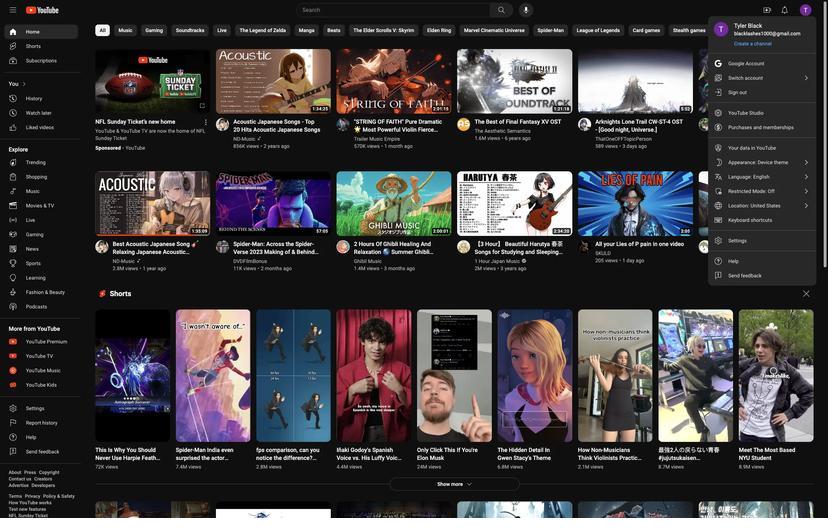 Task type: vqa. For each thing, say whether or not it's contained in the screenshot.
Community to the top
no



Task type: locate. For each thing, give the bounding box(es) containing it.
ago for ghibli
[[407, 266, 415, 272]]

& up ticket
[[116, 128, 119, 134]]

youtube left kids
[[26, 382, 46, 388]]

ost inside arknights lone trail cw-st-4 ost - [good night, universe.]
[[672, 118, 683, 125]]

3 down 🌎
[[384, 266, 387, 272]]

how up actually
[[587, 463, 598, 470]]

tab list containing all
[[95, 20, 828, 40]]

report history
[[26, 420, 58, 426]]

the right the aesthetic semantics 'image'
[[475, 118, 484, 125]]

1 vertical spatial in
[[653, 241, 658, 248]]

p
[[635, 241, 639, 248]]

1 up the 2m
[[475, 259, 478, 264]]

1 vertical spatial gaming
[[26, 232, 43, 238]]

nd music image
[[216, 118, 229, 131]]

5 minutes, 52 seconds element
[[681, 107, 690, 112]]

2 vertical spatial 2
[[261, 266, 264, 272]]

1 horizontal spatial voice
[[386, 455, 401, 462]]

spider- up behind on the top of the page
[[295, 241, 314, 248]]

how up test
[[9, 500, 18, 506]]

1:34:25
[[312, 107, 328, 112]]

Search text field
[[302, 5, 488, 15]]

Show more text field
[[437, 482, 463, 487]]

if
[[457, 447, 460, 454]]

home up now
[[161, 118, 175, 125]]

2 ost from the left
[[672, 118, 683, 125]]

spider-man: across the spider-verse 2023   making of & behind the scenes by dvdfilmbonus 11,522 views 2 months ago 57 minutes element
[[233, 240, 322, 264]]

most up student
[[765, 447, 778, 454]]

2.8m views inside heading
[[256, 464, 282, 470]]

the inside "the hidden detail in gwen stacy's theme 6.8m views"
[[498, 447, 507, 454]]

1 vertical spatial nd-
[[113, 259, 121, 264]]

0 vertical spatial bgm
[[775, 118, 787, 125]]

0 vertical spatial new
[[149, 118, 159, 125]]

1.6m
[[475, 135, 486, 141]]

ghibli up "1.4m"
[[354, 259, 367, 264]]

how non-musicians think violinists practice vs how violinists actually practice heading
[[578, 442, 653, 478]]

0 horizontal spatial this
[[95, 447, 107, 454]]

videos
[[39, 125, 54, 130]]

one
[[659, 241, 669, 248]]

appearance:
[[728, 160, 756, 165]]

ago for of
[[636, 258, 644, 264]]

best right nd music icon
[[113, 241, 124, 248]]

bgm inside the yu-gi-oh! master duel bgm - the complete collection
[[775, 118, 787, 125]]

0 vertical spatial songs
[[284, 118, 300, 125]]

0 vertical spatial all
[[100, 27, 106, 33]]

the legend of zelda
[[240, 27, 286, 33]]

2 for 2 years ago
[[264, 143, 266, 149]]

ago down 【3 hour】 beautiful harutya 春茶 songs for studying and sleeping 【bgm】 ver.4
[[518, 266, 526, 272]]

years down semantics
[[509, 135, 521, 141]]

0 vertical spatial home
[[161, 118, 175, 125]]

sunday inside the youtube & youtube tv are now the home of nfl sunday ticket
[[95, 135, 112, 141]]

youtube up test new features "link"
[[19, 500, 38, 506]]

ago right month
[[404, 143, 413, 149]]

spider- up surprised
[[176, 447, 194, 454]]

music inside the best acoustic japanese song 🎸 relaxing japanese acoustic music
[[113, 257, 128, 264]]

spider-man india even surprised the actor voicing him
[[176, 447, 233, 470]]

1 horizontal spatial 2.8m views
[[256, 464, 282, 470]]

games right card
[[645, 27, 660, 33]]

0 horizontal spatial live
[[26, 217, 35, 223]]

& left behind on the top of the page
[[292, 249, 295, 256]]

youtube tv
[[26, 354, 53, 359]]

the up 'gwen'
[[498, 447, 507, 454]]

relaxation
[[354, 249, 381, 256]]

meet the most based nyu student 8.9m views
[[739, 447, 795, 470]]

0 horizontal spatial -
[[302, 118, 304, 125]]

the elder scrolls v: skyrim
[[353, 27, 414, 33]]

now
[[157, 128, 167, 134]]

bgm inside the 2 hours of ghibli healing and relaxation 🌎 summer ghibli bgm ⛅ studio ghibli music
[[354, 257, 367, 264]]

1 horizontal spatial send
[[728, 273, 740, 279]]

1 year ago up appearance: device theme
[[746, 143, 770, 149]]

2 horizontal spatial -
[[789, 118, 791, 125]]

0 vertical spatial tv
[[141, 128, 148, 134]]

1 horizontal spatial games
[[690, 27, 706, 33]]

the right across on the left of page
[[286, 241, 294, 248]]

best inside the best of final fantasy xv ost by the aesthetic semantics 1,610,724 views 6 years ago 1 hour, 21 minutes element
[[486, 118, 498, 125]]

& left beauty
[[45, 290, 48, 295]]

0 vertical spatial nd-music
[[233, 136, 255, 142]]

& inside terms privacy policy & safety how youtube works test new features
[[57, 494, 60, 499]]

this up never
[[95, 447, 107, 454]]

1 vertical spatial new
[[19, 507, 28, 512]]

meet
[[739, 447, 752, 454]]

- inside the yu-gi-oh! master duel bgm - the complete collection
[[789, 118, 791, 125]]

2 minutes, 5 seconds element
[[681, 229, 690, 234]]

0 horizontal spatial send feedback
[[26, 449, 59, 455]]

zelda
[[273, 27, 286, 33]]

the for the legend of zelda
[[240, 27, 248, 33]]

aesthetic
[[484, 128, 506, 134]]

spider- inside spider-man india even surprised the actor voicing him
[[176, 447, 194, 454]]

1 vertical spatial relaxing
[[113, 249, 135, 256]]

1 vertical spatial 1 year ago
[[143, 266, 166, 272]]

1 vertical spatial year
[[147, 266, 156, 272]]

year for music
[[147, 266, 156, 272]]

acoustic down song
[[163, 249, 186, 256]]

ago up device
[[761, 143, 770, 149]]

1 horizontal spatial relaxing
[[724, 241, 746, 248]]

0 horizontal spatial nfl
[[95, 118, 106, 125]]

months for studio
[[388, 266, 405, 272]]

iñaki godoy's spanish voice vs. his luffy voice 👒 link
[[337, 447, 403, 470]]

1 vertical spatial home
[[176, 128, 189, 134]]

2:00:01
[[433, 229, 449, 234]]

0 vertical spatial year
[[750, 143, 760, 149]]

0 horizontal spatial nd-
[[113, 259, 121, 264]]

violinists up practice
[[600, 463, 624, 470]]

the inside the yu-gi-oh! master duel bgm - the complete collection
[[792, 118, 802, 125]]

songs inside 【3 hour】 beautiful harutya 春茶 songs for studying and sleeping 【bgm】 ver.4
[[475, 249, 491, 256]]

"string of faith" pure dramatic 🌟 most powerful violin fierce orchestral strings music by trailer music empire 570,210 views 1 month ago 2 hours, 1 minute element
[[354, 118, 443, 141]]

1 vertical spatial years
[[268, 143, 280, 149]]

[good
[[599, 126, 614, 133]]

ago right days
[[638, 143, 647, 149]]

spider-man india even surprised the actor voicing him heading
[[176, 442, 250, 471]]

sign out link
[[708, 85, 816, 100], [708, 85, 816, 100]]

1 vertical spatial nd-music link
[[113, 258, 135, 265]]

best up aesthetic
[[486, 118, 498, 125]]

ago down the acoustic japanese songs - top 20 hits acoustic japanese songs link at the top
[[281, 143, 290, 149]]

ghibli down the summer
[[395, 257, 410, 264]]

0 vertical spatial settings
[[728, 238, 747, 244]]

gaming left soundtracks
[[145, 27, 163, 33]]

only click this if you're elon musk 24m views
[[417, 447, 478, 470]]

thatoneofftopicperson image
[[578, 118, 591, 131]]

godoy's
[[351, 447, 371, 454]]

spider- right universe
[[538, 27, 554, 33]]

new up are
[[149, 118, 159, 125]]

in right data at top right
[[751, 145, 755, 151]]

the left elder
[[353, 27, 362, 33]]

ost
[[550, 118, 561, 125], [672, 118, 683, 125]]

1 right your in the right of the page
[[746, 143, 749, 149]]

"string
[[354, 118, 376, 125]]

1 horizontal spatial new
[[149, 118, 159, 125]]

0 horizontal spatial 2.8m views
[[113, 266, 138, 272]]

summer
[[391, 249, 413, 256]]

1 vertical spatial sunday
[[95, 135, 112, 141]]

0 horizontal spatial man
[[194, 447, 206, 454]]

man inside spider-man india even surprised the actor voicing him
[[194, 447, 206, 454]]

how up think
[[578, 447, 590, 454]]

all for all your lies of p pain in one video
[[595, 241, 602, 248]]

& inside the youtube & youtube tv are now the home of nfl sunday ticket
[[116, 128, 119, 134]]

1 vertical spatial violinists
[[600, 463, 624, 470]]

india
[[207, 447, 220, 454]]

think
[[578, 455, 592, 462]]

test new features link
[[9, 507, 46, 513]]

spider- for spider-man india even surprised the actor voicing him
[[176, 447, 194, 454]]

& for beauty
[[45, 290, 48, 295]]

ago down semantics
[[522, 135, 531, 141]]

send down 癒しの音 吉直堂 1.5m views
[[728, 273, 740, 279]]

0 vertical spatial violinists
[[594, 455, 618, 462]]

violinists
[[594, 455, 618, 462], [600, 463, 624, 470]]

3 down thatoneofftopicperson link
[[622, 143, 625, 149]]

the up student
[[753, 447, 763, 454]]

most up orchestral
[[363, 126, 376, 133]]

switch account
[[728, 75, 763, 81]]

1 vertical spatial songs
[[304, 126, 320, 133]]

0 vertical spatial in
[[751, 145, 755, 151]]

soundtracks
[[176, 27, 204, 33]]

games for card games
[[645, 27, 660, 33]]

0 vertical spatial man
[[554, 27, 564, 33]]

final
[[506, 118, 518, 125]]

1 vertical spatial live
[[26, 217, 35, 223]]

0 vertical spatial shorts
[[26, 43, 41, 49]]

3 for bgm
[[384, 266, 387, 272]]

this left if
[[444, 447, 455, 454]]

live
[[217, 27, 227, 33], [26, 217, 35, 223]]

of right making
[[285, 249, 290, 256]]

studio down 🌎
[[377, 257, 393, 264]]

0 vertical spatial years
[[509, 135, 521, 141]]

& right policy
[[57, 494, 60, 499]]

best acoustic japanese song 🎸 relaxing japanese acoustic music
[[113, 241, 198, 264]]

【3 hour】 beautiful harutya 春茶 songs for studying and sleeping 【bgm】 ver.4 by 1 hour japan music 2,006,668 views 3 years ago 2 hours, 34 minutes element
[[475, 240, 564, 264]]

avatar image image
[[800, 4, 811, 16]]

nfl left nd music image
[[196, 128, 205, 134]]

1 horizontal spatial help
[[728, 259, 739, 264]]

1 horizontal spatial man
[[554, 27, 564, 33]]

1 vertical spatial help
[[26, 435, 36, 441]]

0 horizontal spatial most
[[363, 126, 376, 133]]

nfl inside the youtube & youtube tv are now the home of nfl sunday ticket
[[196, 128, 205, 134]]

memberships
[[763, 125, 794, 130]]

this is why you should never use harpie feather on abyss actor... #shorts heading
[[95, 442, 170, 471]]

0 horizontal spatial studio
[[377, 257, 393, 264]]

trailer music empire
[[354, 136, 400, 142]]

dueltainer image
[[699, 118, 712, 131]]

you're
[[462, 447, 478, 454]]

0 horizontal spatial nd-music link
[[113, 258, 135, 265]]

1 horizontal spatial year
[[750, 143, 760, 149]]

tv left are
[[141, 128, 148, 134]]

music inside "ghibli music" link
[[368, 259, 382, 264]]

never
[[95, 455, 110, 462]]

iñaki godoy's spanish voice vs. his luffy voice 👒 heading
[[337, 442, 411, 471]]

2023
[[250, 249, 263, 256]]

year for complete
[[750, 143, 760, 149]]

1 vertical spatial you
[[127, 447, 136, 454]]

1 vertical spatial send
[[26, 449, 37, 455]]

ago right day
[[636, 258, 644, 264]]

0 horizontal spatial bgm
[[354, 257, 367, 264]]

relaxing right nd music icon
[[113, 249, 135, 256]]

views inside "heading"
[[671, 464, 684, 470]]

1 horizontal spatial in
[[751, 145, 755, 151]]

manga
[[299, 27, 314, 33]]

spider- up the verse
[[233, 241, 252, 248]]

0 horizontal spatial nd-music
[[113, 259, 135, 264]]

1 vertical spatial nfl
[[196, 128, 205, 134]]

1 this from the left
[[95, 447, 107, 454]]

2 this from the left
[[444, 447, 455, 454]]

hits
[[241, 126, 252, 133]]

send feedback up the copyright
[[26, 449, 59, 455]]

2 vertical spatial songs
[[475, 249, 491, 256]]

tab list
[[95, 20, 828, 40]]

theme
[[774, 160, 788, 165]]

0 horizontal spatial home
[[161, 118, 175, 125]]

meet the most based nyu student heading
[[739, 442, 814, 471]]

nfl up sponsored
[[95, 118, 106, 125]]

348k
[[716, 143, 728, 149]]

1 vertical spatial send feedback
[[26, 449, 59, 455]]

developers
[[32, 483, 55, 489]]

watch later
[[26, 110, 52, 116]]

man
[[554, 27, 564, 33], [194, 447, 206, 454]]

1 horizontal spatial all
[[595, 241, 602, 248]]

2 hours, 1 minute, 15 seconds element
[[433, 107, 449, 112]]

spider- for spider-man: across the spider- verse 2023   making of & behind the scenes
[[233, 241, 252, 248]]

1 vertical spatial 2.8m views
[[256, 464, 282, 470]]

youtube tv link
[[4, 349, 78, 364], [4, 349, 78, 364]]

songs left top
[[284, 118, 300, 125]]

man left india
[[194, 447, 206, 454]]

complete
[[716, 126, 741, 133]]

- left [good
[[595, 126, 597, 133]]

the for the aesthetic semantics
[[475, 128, 483, 134]]

the aesthetic semantics image
[[457, 118, 470, 131]]

& inside spider-man: across the spider- verse 2023   making of & behind the scenes
[[292, 249, 295, 256]]

nd- for best acoustic japanese song 🎸 relaxing japanese acoustic music
[[113, 259, 121, 264]]

2 hours, 34 minutes, 20 seconds element
[[554, 229, 569, 234]]

music inside "string of faith" pure dramatic 🌟 most powerful violin fierce orchestral strings music
[[402, 134, 418, 141]]

you inside this is why you should never use harpie feather on abyss actor... #shorts
[[127, 447, 136, 454]]

0 horizontal spatial you
[[9, 81, 19, 87]]

in left one
[[653, 241, 658, 248]]

1 down empire at left
[[384, 143, 387, 149]]

1 left day
[[622, 258, 625, 264]]

2:05 link
[[578, 172, 693, 237]]

4.4m
[[337, 464, 348, 470]]

1 games from the left
[[645, 27, 660, 33]]

1 vertical spatial studio
[[377, 257, 393, 264]]

0 horizontal spatial and
[[525, 249, 535, 256]]

570k
[[354, 143, 366, 149]]

1 horizontal spatial gaming
[[145, 27, 163, 33]]

2 months from the left
[[388, 266, 405, 272]]

night,
[[615, 126, 630, 133]]

1 horizontal spatial this
[[444, 447, 455, 454]]

music inside trailer music empire link
[[369, 136, 383, 142]]

ticket's
[[128, 118, 147, 125]]

None search field
[[283, 3, 514, 17]]

0 horizontal spatial year
[[147, 266, 156, 272]]

liked
[[26, 125, 38, 130]]

years down ver.4
[[505, 266, 517, 272]]

2 months ago
[[261, 266, 292, 272]]

1 horizontal spatial nd-music link
[[233, 135, 256, 143]]

1 horizontal spatial best
[[486, 118, 498, 125]]

live down movies
[[26, 217, 35, 223]]

of left nd music image
[[190, 128, 195, 134]]

sign out
[[728, 90, 747, 95]]

youtube & youtube tv are now the home of nfl sunday ticket
[[95, 128, 205, 141]]

feedback down 吉直堂
[[741, 273, 762, 279]]

most inside meet the most based nyu student 8.9m views
[[765, 447, 778, 454]]

most inside "string of faith" pure dramatic 🌟 most powerful violin fierce orchestral strings music
[[363, 126, 376, 133]]

2 horizontal spatial songs
[[475, 249, 491, 256]]

1 vertical spatial 2.8m
[[256, 464, 268, 470]]

years for of
[[509, 135, 521, 141]]

ghibli up 🌎
[[383, 241, 398, 248]]

spider- for spider-man
[[538, 27, 554, 33]]

ver.4
[[500, 257, 513, 264]]

ost right 4 at the right top
[[672, 118, 683, 125]]

games
[[785, 27, 801, 33]]

studio
[[749, 110, 764, 116], [377, 257, 393, 264]]

0 vertical spatial best
[[486, 118, 498, 125]]

8.7m views heading
[[658, 442, 733, 471]]

shopping link
[[4, 170, 78, 184], [4, 170, 78, 184]]

1 horizontal spatial live
[[217, 27, 227, 33]]

switch account link
[[708, 71, 816, 85], [708, 71, 816, 85]]

the up 1.6m on the top right
[[475, 128, 483, 134]]

all your lies of p pain in one video by skuld 205 views 1 day ago 2 minutes, 5 seconds element
[[595, 240, 684, 248]]

liked videos
[[26, 125, 54, 130]]

relaxing inside the best acoustic japanese song 🎸 relaxing japanese acoustic music
[[113, 249, 135, 256]]

views inside "the hidden detail in gwen stacy's theme 6.8m views"
[[510, 464, 523, 470]]

2 vertical spatial how
[[9, 500, 18, 506]]

1 year ago for complete
[[746, 143, 770, 149]]

1 inside 'link'
[[475, 259, 478, 264]]

1 horizontal spatial studio
[[749, 110, 764, 116]]

the for the elder scrolls v: skyrim
[[353, 27, 362, 33]]

【3 hour】 beautiful harutya 春茶 songs for studying and sleeping 【bgm】 ver.4
[[475, 241, 563, 264]]

settings up work
[[728, 238, 747, 244]]

only click this if you're elon musk link
[[417, 447, 483, 462]]

a
[[750, 41, 753, 47]]

2 games from the left
[[690, 27, 706, 33]]

home inside the youtube & youtube tv are now the home of nfl sunday ticket
[[176, 128, 189, 134]]

0 horizontal spatial voice
[[337, 455, 351, 462]]

1 vertical spatial settings
[[26, 406, 44, 412]]

dvdfilmbonus image
[[216, 240, 229, 253]]

the inside meet the most based nyu student 8.9m views
[[753, 447, 763, 454]]

settings link
[[708, 234, 816, 248], [708, 234, 816, 248], [4, 402, 78, 416], [4, 402, 78, 416]]

0 horizontal spatial months
[[265, 266, 282, 272]]

views inside 癒しの音 吉直堂 1.5m views
[[729, 266, 741, 272]]

the up 11k
[[233, 257, 242, 264]]

trail
[[636, 118, 647, 125]]

3 down the japan
[[501, 266, 503, 272]]

0 horizontal spatial all
[[100, 27, 106, 33]]

ago down the summer
[[407, 266, 415, 272]]

2 inside the 2 hours of ghibli healing and relaxation 🌎 summer ghibli bgm ⛅ studio ghibli music
[[354, 241, 357, 248]]

history
[[26, 96, 42, 101]]

- left top
[[302, 118, 304, 125]]

1 ost from the left
[[550, 118, 561, 125]]

new down how youtube works link
[[19, 507, 28, 512]]

1 horizontal spatial ost
[[672, 118, 683, 125]]

0 vertical spatial nd-music link
[[233, 135, 256, 143]]

relaxing up work
[[724, 241, 746, 248]]

feedback up the copyright
[[39, 449, 59, 455]]

15
[[716, 241, 723, 248]]

are
[[149, 128, 156, 134]]

1 horizontal spatial feedback
[[741, 273, 762, 279]]

how inside terms privacy policy & safety how youtube works test new features
[[9, 500, 18, 506]]

1 hour, 21 minutes, 18 seconds element
[[554, 107, 569, 112]]

the right now
[[168, 128, 175, 134]]

2.8m
[[113, 266, 124, 272], [256, 464, 268, 470]]

2:00:01 link
[[337, 172, 452, 237]]

views inside only click this if you're elon musk 24m views
[[428, 464, 441, 470]]

bgm up "1.4m"
[[354, 257, 367, 264]]

home link
[[4, 25, 78, 39], [4, 25, 78, 39]]

studio inside the 2 hours of ghibli healing and relaxation 🌎 summer ghibli bgm ⛅ studio ghibli music
[[377, 257, 393, 264]]

2 voice from the left
[[386, 455, 401, 462]]

tv right movies
[[48, 203, 54, 209]]

2 horizontal spatial 3
[[622, 143, 625, 149]]

2 left the hours
[[354, 241, 357, 248]]

1 vertical spatial feedback
[[39, 449, 59, 455]]

1 vertical spatial man
[[194, 447, 206, 454]]

songs down top
[[304, 126, 320, 133]]

1 horizontal spatial nfl
[[196, 128, 205, 134]]

in
[[751, 145, 755, 151], [653, 241, 658, 248]]

1 year ago down the best acoustic japanese song 🎸 relaxing japanese acoustic music
[[143, 266, 166, 272]]

news link
[[4, 242, 78, 256], [4, 242, 78, 256]]

games right stealth
[[690, 27, 706, 33]]

voice
[[337, 455, 351, 462], [386, 455, 401, 462]]

yu-
[[716, 118, 725, 125]]

nd-music link for 20
[[233, 135, 256, 143]]

settings up report
[[26, 406, 44, 412]]

- right duel
[[789, 118, 791, 125]]

of inside the youtube & youtube tv are now the home of nfl sunday ticket
[[190, 128, 195, 134]]

across
[[266, 241, 284, 248]]

1 horizontal spatial -
[[595, 126, 597, 133]]

0 horizontal spatial send
[[26, 449, 37, 455]]

the right duel
[[792, 118, 802, 125]]

1 horizontal spatial most
[[765, 447, 778, 454]]

kids
[[47, 382, 57, 388]]

orchestral
[[354, 134, 381, 141]]

1 months from the left
[[265, 266, 282, 272]]

the left legend in the top of the page
[[240, 27, 248, 33]]

0 vertical spatial you
[[9, 81, 19, 87]]

🌟
[[354, 126, 361, 133]]

ago for pure
[[404, 143, 413, 149]]

privacy link
[[25, 494, 40, 500]]

57 minutes, 5 seconds element
[[316, 229, 328, 234]]

this inside only click this if you're elon musk 24m views
[[444, 447, 455, 454]]

1 vertical spatial best
[[113, 241, 124, 248]]

1 horizontal spatial home
[[176, 128, 189, 134]]

ago for the
[[283, 266, 292, 272]]

device
[[758, 160, 773, 165]]

studio up master
[[749, 110, 764, 116]]



Task type: describe. For each thing, give the bounding box(es) containing it.
music inside 1 hour japan music 'link'
[[506, 259, 520, 264]]

dvdfilmbonus link
[[233, 258, 268, 265]]

0 horizontal spatial help
[[26, 435, 36, 441]]

universe.]
[[631, 126, 657, 133]]

0 vertical spatial feedback
[[741, 273, 762, 279]]

1 vertical spatial how
[[587, 463, 598, 470]]

癒しの音 吉直堂 1.5m views
[[716, 259, 753, 272]]

nd- for acoustic japanese songs - top 20 hits acoustic japanese songs
[[233, 136, 242, 142]]

views inside spider-man india even surprised the actor voicing him heading
[[188, 464, 201, 470]]

all for all
[[100, 27, 106, 33]]

1 year ago for music
[[143, 266, 166, 272]]

ago for song
[[158, 266, 166, 272]]

google
[[728, 61, 744, 66]]

ago for final
[[522, 135, 531, 141]]

youtube up youtube premium
[[37, 326, 60, 333]]

beauty
[[49, 290, 65, 295]]

blacklashes1000@gmail.com
[[734, 31, 800, 36]]

views inside this is why you should never use harpie feather on abyss actor... #shorts "heading"
[[105, 464, 118, 470]]

0 vertical spatial send feedback
[[728, 273, 762, 279]]

1 for duel
[[746, 143, 749, 149]]

1 hour, 34 minutes, 25 seconds element
[[312, 107, 328, 112]]

ago for cw-
[[638, 143, 647, 149]]

beautiful
[[505, 241, 528, 248]]

on
[[95, 463, 103, 470]]

musicians
[[604, 447, 630, 454]]

arknights lone trail cw-st-4 ost - [good night, universe.] by thatoneofftopicperson 589 views 3 days ago 5 minutes, 52 seconds element
[[595, 118, 684, 134]]

youtube down ticket
[[125, 145, 145, 151]]

and
[[421, 241, 431, 248]]

1 voice from the left
[[337, 455, 351, 462]]

0 vertical spatial how
[[578, 447, 590, 454]]

72k views
[[95, 464, 118, 470]]

2 hours, 1 second element
[[433, 229, 449, 234]]

only click this if you're elon musk heading
[[417, 442, 492, 471]]

actor
[[211, 455, 225, 462]]

1 hour, 35 minutes, 9 seconds element
[[192, 229, 207, 234]]

advertise link
[[9, 483, 29, 489]]

purchases
[[728, 125, 752, 130]]

- inside acoustic japanese songs - top 20 hits acoustic japanese songs
[[302, 118, 304, 125]]

57:05 link
[[216, 172, 331, 237]]

is
[[108, 447, 113, 454]]

the for the hidden detail in gwen stacy's theme 6.8m views
[[498, 447, 507, 454]]

use
[[112, 455, 122, 462]]

views inside 'iñaki godoy's spanish voice vs. his luffy voice 👒' heading
[[349, 464, 362, 470]]

youtube up "youtube music"
[[26, 354, 46, 359]]

ost for the best of final fantasy xv ost
[[550, 118, 561, 125]]

0 horizontal spatial songs
[[284, 118, 300, 125]]

8.7m
[[658, 464, 670, 470]]

of inside spider-man: across the spider- verse 2023   making of & behind the scenes
[[285, 249, 290, 256]]

hours
[[359, 241, 374, 248]]

2.8m inside heading
[[256, 464, 268, 470]]

of left zelda
[[267, 27, 272, 33]]

youtube down more from youtube
[[26, 339, 46, 345]]

nd music image
[[95, 240, 108, 253]]

yu-gi-oh! master duel bgm - the complete collection by dueltainer 348,600 views 1 year ago 52 minutes element
[[716, 118, 805, 134]]

ago for -
[[281, 143, 290, 149]]

hidden
[[509, 447, 527, 454]]

watch
[[26, 110, 40, 116]]

elon
[[417, 455, 428, 462]]

luffy
[[371, 455, 385, 462]]

1 hour japan music image
[[457, 240, 470, 253]]

and inside 【3 hour】 beautiful harutya 春茶 songs for studying and sleeping 【bgm】 ver.4
[[525, 249, 535, 256]]

language:
[[728, 174, 752, 180]]

youtube down nfl sunday ticket's new home
[[121, 128, 140, 134]]

2 vertical spatial tv
[[47, 354, 53, 359]]

music inside 15 relaxing mario jazz medley: chill and work music! | nintendo game music
[[733, 257, 748, 264]]

nfl sunday ticket's new home link
[[95, 118, 184, 126]]

ghibli music image
[[337, 240, 350, 253]]

arknights lone trail cw-st-4 ost - [good night, universe.] link
[[595, 118, 684, 134]]

of right league on the right
[[595, 27, 599, 33]]

practice
[[619, 455, 641, 462]]

of up the aesthetic semantics
[[499, 118, 504, 125]]

the inside spider-man india even surprised the actor voicing him
[[202, 455, 210, 462]]

nd-music link for relaxing
[[113, 258, 135, 265]]

best acoustic japanese song 🎸 relaxing japanese acoustic music by nd-music 2,810,671 views 1 year ago 1 hour, 35 minutes element
[[113, 240, 202, 264]]

youtube inside terms privacy policy & safety how youtube works test new features
[[19, 500, 38, 506]]

1 for 🎸
[[143, 266, 146, 272]]

views inside meet the most based nyu student 8.9m views
[[752, 464, 764, 470]]

2:01:15 link
[[337, 49, 452, 114]]

5:52 link
[[578, 49, 693, 114]]

nd-music for 20
[[233, 136, 255, 142]]

11k views
[[233, 266, 256, 272]]

youtube up ticket
[[95, 128, 115, 134]]

ticket
[[113, 135, 127, 141]]

home inside 'link'
[[161, 118, 175, 125]]

st-
[[659, 118, 667, 125]]

views inside "how non-musicians think violinists practice vs how violinists actually practice" heading
[[591, 464, 603, 470]]

"string of faith" pure dramatic 🌟 most powerful violin fierce orchestral strings music link
[[354, 118, 443, 141]]

1 day ago
[[622, 258, 644, 264]]

man for spider-man india even surprised the actor voicing him
[[194, 447, 206, 454]]

yu-gi-oh! master duel bgm - the complete collection link
[[716, 118, 805, 134]]

your data in youtube
[[728, 145, 776, 151]]

spider-man india even surprised the actor voicing him link
[[176, 447, 242, 470]]

1 horizontal spatial settings
[[728, 238, 747, 244]]

tv inside the youtube & youtube tv are now the home of nfl sunday ticket
[[141, 128, 148, 134]]

create a channel
[[734, 41, 772, 47]]

mario
[[748, 241, 763, 248]]

& for tv
[[43, 203, 47, 209]]

role-
[[756, 27, 767, 33]]

history
[[42, 420, 58, 426]]

fashion
[[26, 290, 44, 295]]

3 for universe.]
[[622, 143, 625, 149]]

nd-music for relaxing
[[113, 259, 135, 264]]

5:52
[[681, 107, 690, 112]]

15 relaxing mario jazz medley: chill and work music! | nintendo game music link
[[716, 240, 805, 264]]

2 years ago
[[264, 143, 290, 149]]

ost for arknights lone trail cw-st-4 ost - [good night, universe.]
[[672, 118, 683, 125]]

terms
[[9, 494, 22, 499]]

4
[[667, 118, 671, 125]]

and inside 15 relaxing mario jazz medley: chill and work music! | nintendo game music
[[729, 249, 738, 256]]

this inside this is why you should never use harpie feather on abyss actor... #shorts
[[95, 447, 107, 454]]

united
[[751, 203, 765, 209]]

57:05
[[316, 229, 328, 234]]

appearance: device theme option
[[708, 155, 816, 170]]

sports
[[26, 261, 41, 266]]

11k
[[233, 266, 242, 272]]

0 horizontal spatial feedback
[[39, 449, 59, 455]]

癒しの音 吉直堂 image
[[699, 240, 712, 253]]

2 for 2 hours of ghibli healing and relaxation 🌎 summer ghibli bgm ⛅ studio ghibli music
[[354, 241, 357, 248]]

japan
[[491, 259, 505, 264]]

0 horizontal spatial 2.8m
[[113, 266, 124, 272]]

new inside terms privacy policy & safety how youtube works test new features
[[19, 507, 28, 512]]

- inside arknights lone trail cw-st-4 ost - [good night, universe.]
[[595, 126, 597, 133]]

acoustic japanese songs - top 20 hits acoustic japanese songs link
[[233, 118, 322, 134]]

views inside heading
[[269, 464, 282, 470]]

0 vertical spatial gaming
[[145, 27, 163, 33]]

the for the best of final fantasy xv ost
[[475, 118, 484, 125]]

2m
[[475, 266, 482, 272]]

0 vertical spatial live
[[217, 27, 227, 33]]

2 for 2 months ago
[[261, 266, 264, 272]]

1 vertical spatial tv
[[48, 203, 54, 209]]

sunday inside 'link'
[[107, 118, 126, 125]]

arknights
[[595, 118, 620, 125]]

skuld image
[[578, 240, 591, 253]]

data
[[740, 145, 750, 151]]

spanish
[[372, 447, 393, 454]]

acoustic up hits
[[233, 118, 256, 125]]

nfl inside nfl sunday ticket's new home 'link'
[[95, 118, 106, 125]]

1 for dramatic
[[384, 143, 387, 149]]

癒しの音 吉直堂 link
[[716, 258, 753, 265]]

the inside the youtube & youtube tv are now the home of nfl sunday ticket
[[168, 128, 175, 134]]

acoustic right hits
[[253, 126, 276, 133]]

marvel cinematic universe
[[464, 27, 525, 33]]

v:
[[393, 27, 397, 33]]

new inside 'link'
[[149, 118, 159, 125]]

tyler black blacklashes1000@gmail.com
[[734, 22, 800, 36]]

& for youtube
[[116, 128, 119, 134]]

press
[[24, 470, 36, 476]]

ago for master
[[761, 143, 770, 149]]

acoustic japanese songs - top 20 hits acoustic japanese songs by nd-music 856,695 views 2 years ago 1 hour, 34 minutes element
[[233, 118, 322, 134]]

1 horizontal spatial shorts
[[110, 290, 131, 298]]

0 vertical spatial send
[[728, 273, 740, 279]]

oh!
[[732, 118, 741, 125]]

1 hour japan music link
[[475, 258, 520, 265]]

home
[[26, 29, 40, 35]]

non-
[[591, 447, 604, 454]]

in
[[545, 447, 550, 454]]

3 years ago
[[501, 266, 526, 272]]

master
[[742, 118, 760, 125]]

relaxing inside 15 relaxing mario jazz medley: chill and work music! | nintendo game music
[[724, 241, 746, 248]]

spider-man: across the spider- verse 2023   making of & behind the scenes
[[233, 241, 315, 264]]

2:34:20 link
[[457, 172, 572, 237]]

youtube up "oh!"
[[728, 110, 748, 116]]

universe
[[505, 27, 525, 33]]

games for stealth games
[[690, 27, 706, 33]]

keyboard shortcuts
[[728, 217, 772, 223]]

learning
[[26, 275, 46, 281]]

youtube studio
[[728, 110, 764, 116]]

6 years ago
[[505, 135, 531, 141]]

youtube down youtube tv
[[26, 368, 46, 374]]

15 relaxing mario jazz medley: chill and work music! | nintendo game music by 癒しの音 吉直堂 1,588,788 views 6 months ago 1 hour, 15 minutes element
[[716, 240, 805, 264]]

ago for harutya
[[518, 266, 526, 272]]

studying
[[501, 249, 524, 256]]

1.4m views
[[354, 266, 379, 272]]

0 horizontal spatial shorts
[[26, 43, 41, 49]]

man for spider-man
[[554, 27, 564, 33]]

2 horizontal spatial and
[[753, 125, 762, 130]]

0 vertical spatial 2.8m views
[[113, 266, 138, 272]]

2.8m views heading
[[256, 442, 331, 471]]

ghibli down and
[[415, 249, 429, 256]]

trailer music empire image
[[337, 118, 350, 131]]

2 hours of ghibli healing and relaxation 🌎 summer ghibli bgm ⛅ studio ghibli music by ghibli music 1,490,997 views 3 months ago 2 hours element
[[354, 240, 443, 264]]

1 for p
[[622, 258, 625, 264]]

lies
[[616, 241, 627, 248]]

best inside the best acoustic japanese song 🎸 relaxing japanese acoustic music
[[113, 241, 124, 248]]

acoustic right nd music icon
[[126, 241, 149, 248]]

0 horizontal spatial settings
[[26, 406, 44, 412]]

fantasy
[[520, 118, 540, 125]]

should
[[138, 447, 156, 454]]

1:35:09
[[192, 229, 207, 234]]

music inside the 2 hours of ghibli healing and relaxation 🌎 summer ghibli bgm ⛅ studio ghibli music
[[411, 257, 427, 264]]

years for beautiful
[[505, 266, 517, 272]]

all your lies of p pain in one video
[[595, 241, 684, 248]]

1 hour, 15 minutes, 52 seconds element
[[795, 229, 811, 234]]

youtube up device
[[756, 145, 776, 151]]

589 views
[[595, 143, 618, 149]]

show
[[437, 482, 450, 487]]

marvel
[[464, 27, 480, 33]]

of left p
[[628, 241, 634, 248]]

years for songs
[[268, 143, 280, 149]]

the best of final fantasy xv ost by the aesthetic semantics 1,610,724 views 6 years ago 1 hour, 21 minutes element
[[475, 118, 561, 126]]

your
[[728, 145, 739, 151]]

3 for 【bgm】
[[501, 266, 503, 272]]

elden ring
[[427, 27, 451, 33]]

3 days ago
[[622, 143, 647, 149]]

months for scenes
[[265, 266, 282, 272]]

xv
[[541, 118, 549, 125]]

the hidden detail in gwen stacy's theme heading
[[498, 442, 572, 471]]

吉直堂
[[737, 259, 753, 264]]



